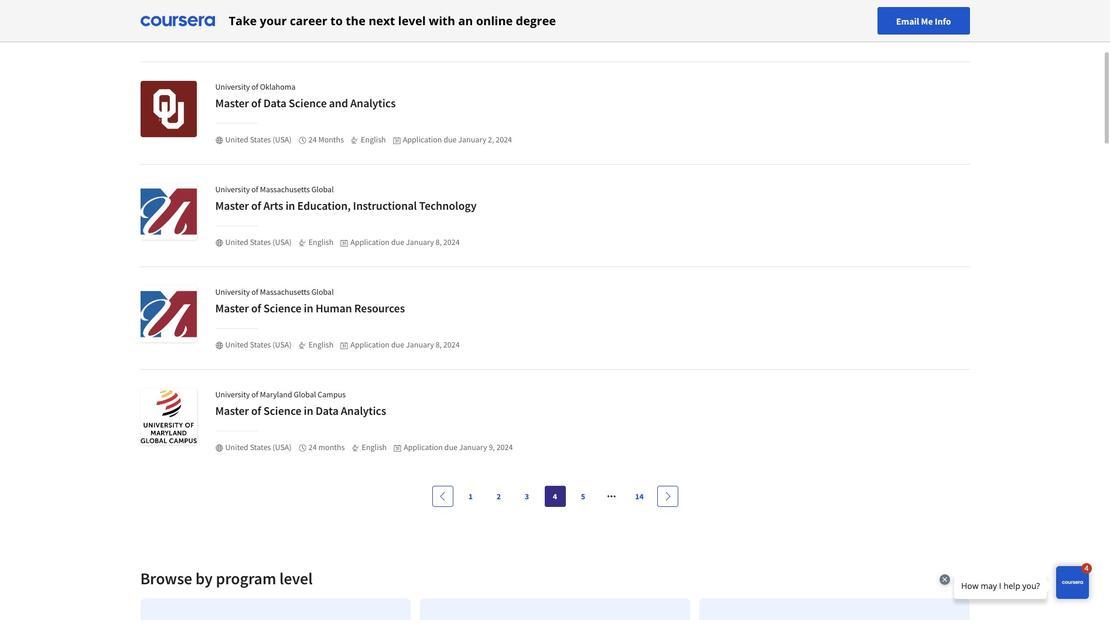Task type: locate. For each thing, give the bounding box(es) containing it.
states down oklahoma
[[250, 134, 271, 145]]

9,
[[489, 442, 495, 453]]

2 university from the top
[[215, 184, 250, 195]]

in right 'arts'
[[286, 198, 295, 213]]

campus
[[318, 389, 346, 400]]

massachusetts inside university of massachusetts global master of arts in education, instructional technology
[[260, 184, 310, 195]]

3 united from the top
[[225, 237, 248, 247]]

states down your at left
[[250, 32, 271, 42]]

5 (usa) from the top
[[273, 442, 292, 453]]

global inside university of massachusetts global master of science in human resources
[[312, 287, 334, 297]]

university of oklahoma image
[[140, 81, 197, 137]]

global up education,
[[312, 184, 334, 195]]

january
[[459, 134, 487, 145], [406, 237, 434, 247], [406, 339, 434, 350], [459, 442, 487, 453]]

14 button
[[629, 486, 650, 507]]

0 vertical spatial science
[[289, 96, 327, 110]]

2024
[[496, 134, 512, 145], [444, 237, 460, 247], [444, 339, 460, 350], [497, 442, 513, 453]]

5 united from the top
[[225, 442, 248, 453]]

global for in
[[294, 389, 316, 400]]

science inside university of massachusetts global master of science in human resources
[[264, 301, 302, 315]]

in
[[286, 198, 295, 213], [304, 301, 313, 315], [304, 403, 313, 418]]

of
[[252, 81, 258, 92], [251, 96, 261, 110], [252, 184, 258, 195], [251, 198, 261, 213], [252, 287, 258, 297], [251, 301, 261, 315], [252, 389, 258, 400], [251, 403, 261, 418]]

english down education,
[[309, 237, 334, 247]]

your
[[260, 13, 287, 28]]

global inside university of massachusetts global master of arts in education, instructional technology
[[312, 184, 334, 195]]

4 states from the top
[[250, 339, 271, 350]]

24 for science
[[309, 442, 317, 453]]

1 vertical spatial in
[[304, 301, 313, 315]]

with
[[429, 13, 456, 28]]

1 vertical spatial 24
[[309, 442, 317, 453]]

1 vertical spatial data
[[316, 403, 339, 418]]

0 vertical spatial 24
[[309, 134, 317, 145]]

application due january 8, 2024
[[351, 237, 460, 247], [351, 339, 460, 350]]

1 vertical spatial massachusetts
[[260, 287, 310, 297]]

2 (usa) from the top
[[273, 134, 292, 145]]

1
[[469, 491, 473, 502]]

1 24 from the top
[[309, 134, 317, 145]]

1 university of massachusetts global image from the top
[[140, 183, 197, 240]]

months for 24 months
[[319, 442, 345, 453]]

(usa) down your at left
[[273, 32, 292, 42]]

0 vertical spatial 8,
[[436, 237, 442, 247]]

14
[[636, 491, 644, 502]]

global
[[312, 184, 334, 195], [312, 287, 334, 297], [294, 389, 316, 400]]

0 vertical spatial application due january 8, 2024
[[351, 237, 460, 247]]

2 months from the top
[[319, 442, 345, 453]]

hidden pages image
[[607, 492, 616, 501]]

in left human
[[304, 301, 313, 315]]

5
[[581, 491, 586, 502]]

global inside university of maryland global campus master of science in data analytics
[[294, 389, 316, 400]]

master inside university of oklahoma master of data science and analytics
[[215, 96, 249, 110]]

4 master from the top
[[215, 403, 249, 418]]

data
[[264, 96, 287, 110], [316, 403, 339, 418]]

months down the to at the left top of page
[[319, 32, 345, 42]]

science
[[289, 96, 327, 110], [264, 301, 302, 315], [264, 403, 302, 418]]

united states (usa) down your at left
[[225, 32, 292, 42]]

24 left months
[[309, 134, 317, 145]]

4 (usa) from the top
[[273, 339, 292, 350]]

2 8, from the top
[[436, 339, 442, 350]]

english
[[362, 32, 387, 42], [361, 134, 386, 145], [309, 237, 334, 247], [309, 339, 334, 350], [362, 442, 387, 453]]

massachusetts inside university of massachusetts global master of science in human resources
[[260, 287, 310, 297]]

data inside university of oklahoma master of data science and analytics
[[264, 96, 287, 110]]

due down the instructional
[[391, 237, 405, 247]]

data down oklahoma
[[264, 96, 287, 110]]

1 vertical spatial science
[[264, 301, 302, 315]]

2 united from the top
[[225, 134, 248, 145]]

2 university of massachusetts global image from the top
[[140, 286, 197, 342]]

master
[[215, 96, 249, 110], [215, 198, 249, 213], [215, 301, 249, 315], [215, 403, 249, 418]]

university for master of data science and analytics
[[215, 81, 250, 92]]

1 vertical spatial months
[[319, 442, 345, 453]]

0 horizontal spatial data
[[264, 96, 287, 110]]

application due january 8, 2024 down resources
[[351, 339, 460, 350]]

0 horizontal spatial level
[[280, 568, 313, 589]]

university of oklahoma master of data science and analytics
[[215, 81, 396, 110]]

0 vertical spatial months
[[319, 32, 345, 42]]

due down the with
[[445, 32, 458, 42]]

(usa) down 'arts'
[[273, 237, 292, 247]]

due left 9,
[[445, 442, 458, 453]]

0 vertical spatial data
[[264, 96, 287, 110]]

2 vertical spatial science
[[264, 403, 302, 418]]

4 button
[[545, 486, 566, 507]]

united states (usa) down oklahoma
[[225, 134, 292, 145]]

4 united from the top
[[225, 339, 248, 350]]

global for education,
[[312, 184, 334, 195]]

united states (usa) down 'arts'
[[225, 237, 292, 247]]

1 8, from the top
[[436, 237, 442, 247]]

united states (usa)
[[225, 32, 292, 42], [225, 134, 292, 145], [225, 237, 292, 247], [225, 339, 292, 350], [225, 442, 292, 453]]

0 vertical spatial massachusetts
[[260, 184, 310, 195]]

english right 24 months
[[362, 442, 387, 453]]

1 vertical spatial level
[[280, 568, 313, 589]]

university inside university of oklahoma master of data science and analytics
[[215, 81, 250, 92]]

level
[[398, 13, 426, 28], [280, 568, 313, 589]]

0 vertical spatial in
[[286, 198, 295, 213]]

application
[[404, 32, 443, 42], [403, 134, 442, 145], [351, 237, 390, 247], [351, 339, 390, 350], [404, 442, 443, 453]]

next
[[369, 13, 395, 28]]

university inside university of massachusetts global master of science in human resources
[[215, 287, 250, 297]]

united states (usa) for master of data science and analytics
[[225, 134, 292, 145]]

8,
[[436, 237, 442, 247], [436, 339, 442, 350]]

5 united states (usa) from the top
[[225, 442, 292, 453]]

0 vertical spatial analytics
[[351, 96, 396, 110]]

me
[[922, 15, 934, 27]]

4 university from the top
[[215, 389, 250, 400]]

0 vertical spatial level
[[398, 13, 426, 28]]

english down next
[[362, 32, 387, 42]]

2 master from the top
[[215, 198, 249, 213]]

4 united states (usa) from the top
[[225, 339, 292, 350]]

in inside university of maryland global campus master of science in data analytics
[[304, 403, 313, 418]]

data down campus
[[316, 403, 339, 418]]

application due january 9, 2024
[[404, 442, 513, 453]]

in for education,
[[286, 198, 295, 213]]

to
[[331, 13, 343, 28]]

0 vertical spatial university of massachusetts global image
[[140, 183, 197, 240]]

(usa) for in
[[273, 442, 292, 453]]

states
[[250, 32, 271, 42], [250, 134, 271, 145], [250, 237, 271, 247], [250, 339, 271, 350], [250, 442, 271, 453]]

application for 24 months
[[403, 134, 442, 145]]

1 vertical spatial global
[[312, 287, 334, 297]]

(usa) left 24 months
[[273, 442, 292, 453]]

states up maryland
[[250, 339, 271, 350]]

1 master from the top
[[215, 96, 249, 110]]

1 massachusetts from the top
[[260, 184, 310, 195]]

united
[[225, 32, 248, 42], [225, 134, 248, 145], [225, 237, 248, 247], [225, 339, 248, 350], [225, 442, 248, 453]]

application due january 8, 2024 down the instructional
[[351, 237, 460, 247]]

1 university from the top
[[215, 81, 250, 92]]

browse
[[140, 568, 192, 589]]

1 months from the top
[[319, 32, 345, 42]]

university inside university of maryland global campus master of science in data analytics
[[215, 389, 250, 400]]

months
[[319, 32, 345, 42], [319, 442, 345, 453]]

english for 24 months
[[361, 134, 386, 145]]

states for master of arts in education, instructional technology
[[250, 237, 271, 247]]

3 united states (usa) from the top
[[225, 237, 292, 247]]

0 vertical spatial global
[[312, 184, 334, 195]]

due for 24 months
[[445, 442, 458, 453]]

in inside university of massachusetts global master of arts in education, instructional technology
[[286, 198, 295, 213]]

(usa) left the 24 months on the left top
[[273, 134, 292, 145]]

2 vertical spatial in
[[304, 403, 313, 418]]

university of maryland global campus master of science in data analytics
[[215, 389, 386, 418]]

3 university from the top
[[215, 287, 250, 297]]

global left campus
[[294, 389, 316, 400]]

states for master of science in human resources
[[250, 339, 271, 350]]

3 button
[[517, 486, 538, 507]]

science inside university of oklahoma master of data science and analytics
[[289, 96, 327, 110]]

english right months
[[361, 134, 386, 145]]

1 horizontal spatial level
[[398, 13, 426, 28]]

1 horizontal spatial data
[[316, 403, 339, 418]]

analytics
[[351, 96, 396, 110], [341, 403, 386, 418]]

analytics right and
[[351, 96, 396, 110]]

1 vertical spatial analytics
[[341, 403, 386, 418]]

3 (usa) from the top
[[273, 237, 292, 247]]

states for master of data science and analytics
[[250, 134, 271, 145]]

2 massachusetts from the top
[[260, 287, 310, 297]]

application due january 8, 2024 for resources
[[351, 339, 460, 350]]

in up 24 months
[[304, 403, 313, 418]]

united states (usa) up maryland
[[225, 339, 292, 350]]

2 application due january 8, 2024 from the top
[[351, 339, 460, 350]]

24
[[309, 134, 317, 145], [309, 442, 317, 453]]

2 button
[[489, 486, 510, 507]]

online
[[476, 13, 513, 28]]

states down maryland
[[250, 442, 271, 453]]

list
[[136, 594, 975, 620]]

human
[[316, 301, 352, 315]]

2 united states (usa) from the top
[[225, 134, 292, 145]]

2,
[[488, 134, 494, 145]]

science down maryland
[[264, 403, 302, 418]]

united for master of arts in education, instructional technology
[[225, 237, 248, 247]]

maryland
[[260, 389, 292, 400]]

1 application due january 8, 2024 from the top
[[351, 237, 460, 247]]

2 vertical spatial global
[[294, 389, 316, 400]]

states down 'arts'
[[250, 237, 271, 247]]

due left 2,
[[444, 134, 457, 145]]

5 states from the top
[[250, 442, 271, 453]]

application due december 18, 2023
[[404, 32, 524, 42]]

1 vertical spatial university of massachusetts global image
[[140, 286, 197, 342]]

united for master of science in data analytics
[[225, 442, 248, 453]]

university
[[215, 81, 250, 92], [215, 184, 250, 195], [215, 287, 250, 297], [215, 389, 250, 400]]

global up human
[[312, 287, 334, 297]]

(usa) up maryland
[[273, 339, 292, 350]]

an
[[459, 13, 473, 28]]

university of massachusetts global image for master of science in human resources
[[140, 286, 197, 342]]

1 vertical spatial application due january 8, 2024
[[351, 339, 460, 350]]

level right program
[[280, 568, 313, 589]]

analytics down campus
[[341, 403, 386, 418]]

massachusetts
[[260, 184, 310, 195], [260, 287, 310, 297]]

months down campus
[[319, 442, 345, 453]]

science left and
[[289, 96, 327, 110]]

24 down university of maryland global campus master of science in data analytics
[[309, 442, 317, 453]]

level left the with
[[398, 13, 426, 28]]

2 24 from the top
[[309, 442, 317, 453]]

the
[[346, 13, 366, 28]]

1 united states (usa) from the top
[[225, 32, 292, 42]]

3
[[525, 491, 529, 502]]

go to next page image
[[663, 492, 673, 501]]

university of massachusetts global image
[[140, 183, 197, 240], [140, 286, 197, 342]]

career
[[290, 13, 328, 28]]

analytics inside university of oklahoma master of data science and analytics
[[351, 96, 396, 110]]

take
[[229, 13, 257, 28]]

united states (usa) down maryland
[[225, 442, 292, 453]]

2 states from the top
[[250, 134, 271, 145]]

1 vertical spatial 8,
[[436, 339, 442, 350]]

university inside university of massachusetts global master of arts in education, instructional technology
[[215, 184, 250, 195]]

in inside university of massachusetts global master of science in human resources
[[304, 301, 313, 315]]

1 united from the top
[[225, 32, 248, 42]]

3 master from the top
[[215, 301, 249, 315]]

3 states from the top
[[250, 237, 271, 247]]

due
[[445, 32, 458, 42], [444, 134, 457, 145], [391, 237, 405, 247], [391, 339, 405, 350], [445, 442, 458, 453]]

(usa)
[[273, 32, 292, 42], [273, 134, 292, 145], [273, 237, 292, 247], [273, 339, 292, 350], [273, 442, 292, 453]]

science left human
[[264, 301, 302, 315]]



Task type: describe. For each thing, give the bounding box(es) containing it.
oklahoma
[[260, 81, 296, 92]]

university for master of arts in education, instructional technology
[[215, 184, 250, 195]]

education,
[[298, 198, 351, 213]]

by
[[196, 568, 213, 589]]

global for human
[[312, 287, 334, 297]]

go to previous page image
[[438, 492, 448, 501]]

24 months
[[309, 134, 344, 145]]

university for master of science in human resources
[[215, 287, 250, 297]]

application for 24 months
[[404, 442, 443, 453]]

application for 18 months
[[404, 32, 443, 42]]

united for master of science in human resources
[[225, 339, 248, 350]]

8, for resources
[[436, 339, 442, 350]]

2023
[[508, 32, 524, 42]]

university of massachusetts global image for master of arts in education, instructional technology
[[140, 183, 197, 240]]

in for human
[[304, 301, 313, 315]]

university of massachusetts global master of arts in education, instructional technology
[[215, 184, 477, 213]]

technology
[[419, 198, 477, 213]]

university for master of science in data analytics
[[215, 389, 250, 400]]

24 for and
[[309, 134, 317, 145]]

united states (usa) for master of arts in education, instructional technology
[[225, 237, 292, 247]]

take your career to the next level with an online degree
[[229, 13, 556, 28]]

18 months
[[309, 32, 345, 42]]

united states (usa) for master of science in data analytics
[[225, 442, 292, 453]]

months
[[319, 134, 344, 145]]

application due january 2, 2024
[[403, 134, 512, 145]]

due for 18 months
[[445, 32, 458, 42]]

degree
[[516, 13, 556, 28]]

arts
[[264, 198, 283, 213]]

louisiana state university image
[[140, 0, 197, 35]]

4
[[553, 491, 558, 502]]

master inside university of massachusetts global master of science in human resources
[[215, 301, 249, 315]]

application due january 8, 2024 for instructional
[[351, 237, 460, 247]]

university of massachusetts global master of science in human resources
[[215, 287, 405, 315]]

resources
[[355, 301, 405, 315]]

university of maryland global campus image
[[140, 389, 197, 445]]

8, for instructional
[[436, 237, 442, 247]]

analytics inside university of maryland global campus master of science in data analytics
[[341, 403, 386, 418]]

english for 18 months
[[362, 32, 387, 42]]

coursera image
[[140, 11, 215, 30]]

and
[[329, 96, 348, 110]]

1 button
[[460, 486, 482, 507]]

5 button
[[573, 486, 594, 507]]

1 states from the top
[[250, 32, 271, 42]]

program
[[216, 568, 276, 589]]

18,
[[496, 32, 506, 42]]

science for and
[[289, 96, 327, 110]]

united states (usa) for master of science in human resources
[[225, 339, 292, 350]]

(usa) for human
[[273, 339, 292, 350]]

united for master of data science and analytics
[[225, 134, 248, 145]]

1 (usa) from the top
[[273, 32, 292, 42]]

master inside university of massachusetts global master of arts in education, instructional technology
[[215, 198, 249, 213]]

instructional
[[353, 198, 417, 213]]

(usa) for analytics
[[273, 134, 292, 145]]

18
[[309, 32, 317, 42]]

info
[[935, 15, 952, 27]]

master inside university of maryland global campus master of science in data analytics
[[215, 403, 249, 418]]

english down human
[[309, 339, 334, 350]]

massachusetts for science
[[260, 287, 310, 297]]

states for master of science in data analytics
[[250, 442, 271, 453]]

due down resources
[[391, 339, 405, 350]]

email me info button
[[878, 7, 970, 35]]

science inside university of maryland global campus master of science in data analytics
[[264, 403, 302, 418]]

english for 24 months
[[362, 442, 387, 453]]

email
[[897, 15, 920, 27]]

science for in
[[264, 301, 302, 315]]

2
[[497, 491, 501, 502]]

massachusetts for arts
[[260, 184, 310, 195]]

data inside university of maryland global campus master of science in data analytics
[[316, 403, 339, 418]]

months for 18 months
[[319, 32, 345, 42]]

browse by program level
[[140, 568, 313, 589]]

december
[[459, 32, 494, 42]]

due for 24 months
[[444, 134, 457, 145]]

email me info
[[897, 15, 952, 27]]

(usa) for education,
[[273, 237, 292, 247]]

24 months
[[309, 442, 345, 453]]



Task type: vqa. For each thing, say whether or not it's contained in the screenshot.
1st University of Massachusetts Global image from the bottom
yes



